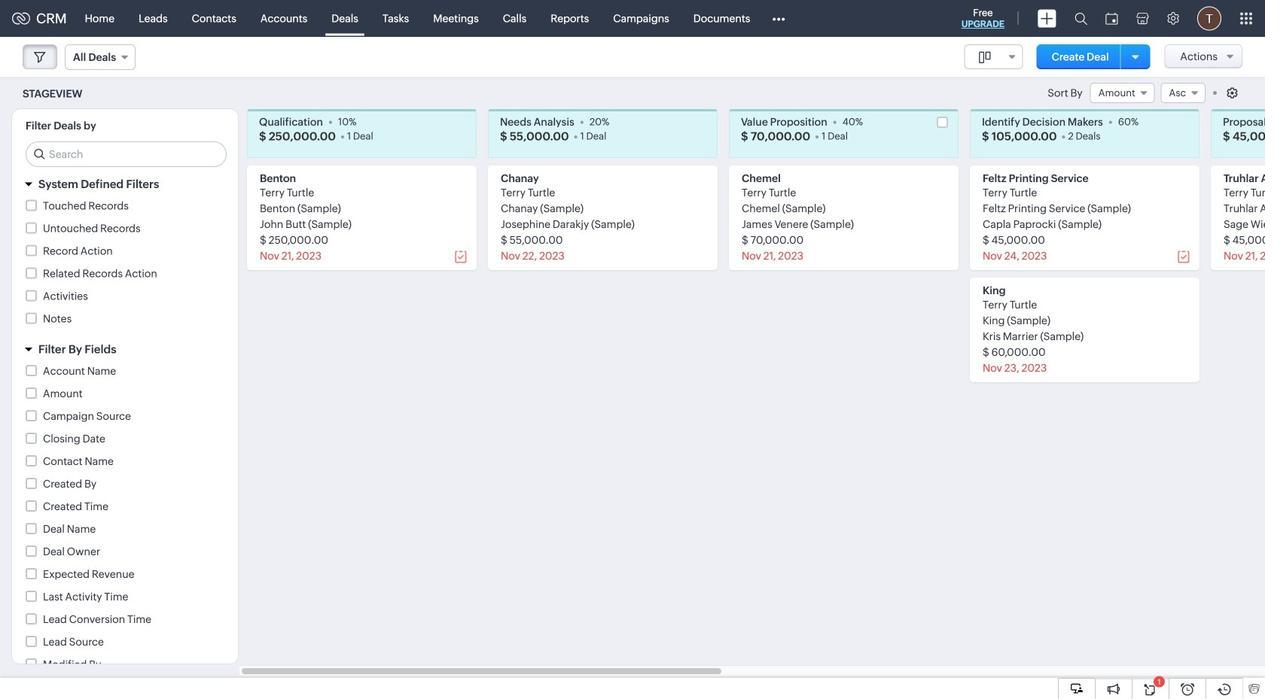 Task type: describe. For each thing, give the bounding box(es) containing it.
search image
[[1075, 12, 1088, 25]]

Other Modules field
[[763, 6, 795, 31]]

logo image
[[12, 12, 30, 24]]

Search text field
[[26, 142, 226, 166]]

profile element
[[1189, 0, 1231, 37]]

search element
[[1066, 0, 1097, 37]]



Task type: vqa. For each thing, say whether or not it's contained in the screenshot.
Calls
no



Task type: locate. For each thing, give the bounding box(es) containing it.
create menu element
[[1029, 0, 1066, 37]]

none field "size"
[[965, 44, 1023, 69]]

None field
[[65, 44, 136, 70], [965, 44, 1023, 69], [1090, 83, 1155, 103], [1161, 83, 1206, 103], [65, 44, 136, 70], [1090, 83, 1155, 103], [1161, 83, 1206, 103]]

calendar image
[[1106, 12, 1118, 24]]

create menu image
[[1038, 9, 1057, 27]]

profile image
[[1198, 6, 1222, 31]]

size image
[[979, 50, 991, 64]]



